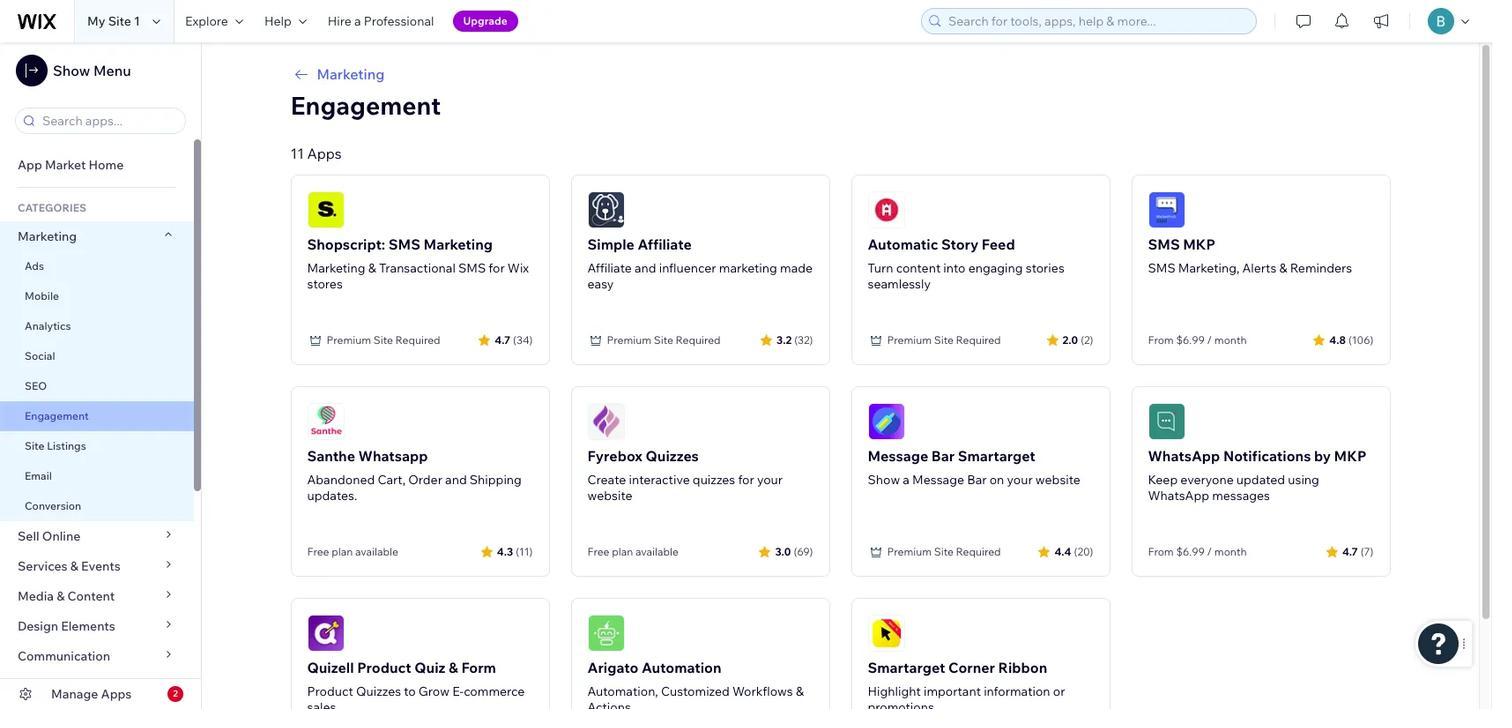 Task type: vqa. For each thing, say whether or not it's contained in the screenshot.


Task type: describe. For each thing, give the bounding box(es) containing it.
0 vertical spatial a
[[354, 13, 361, 29]]

hire
[[328, 13, 352, 29]]

help
[[264, 13, 292, 29]]

arigato
[[588, 659, 639, 676]]

apps for 11 apps
[[307, 145, 342, 162]]

to
[[404, 683, 416, 699]]

plan for santhe
[[332, 545, 353, 558]]

email link
[[0, 461, 194, 491]]

abandoned
[[307, 472, 375, 488]]

order
[[408, 472, 443, 488]]

communication link
[[0, 641, 194, 671]]

automation
[[642, 659, 722, 676]]

1 vertical spatial bar
[[968, 472, 987, 488]]

arigato automation logo image
[[588, 615, 625, 652]]

show inside button
[[53, 62, 90, 79]]

upgrade button
[[453, 11, 518, 32]]

notifications
[[1224, 447, 1312, 465]]

& inside shopscript: sms marketing marketing & transactional sms for wix stores
[[368, 260, 376, 276]]

and inside simple affiliate affiliate and influencer marketing made easy
[[635, 260, 657, 276]]

mkp inside whatsapp notifications by mkp keep everyone updated using whatsapp messages
[[1335, 447, 1367, 465]]

a inside message bar smartarget show a message bar on your website
[[903, 472, 910, 488]]

4.7 (7)
[[1343, 545, 1374, 558]]

from for sms mkp
[[1149, 333, 1174, 347]]

(106)
[[1349, 333, 1374, 346]]

/ for notifications
[[1208, 545, 1213, 558]]

3.0
[[776, 545, 791, 558]]

required for affiliate
[[676, 333, 721, 347]]

free for santhe whatsapp
[[307, 545, 329, 558]]

whatsapp notifications by mkp keep everyone updated using whatsapp messages
[[1149, 447, 1367, 504]]

conversion
[[25, 499, 81, 512]]

design elements
[[18, 618, 115, 634]]

grow
[[419, 683, 450, 699]]

categories
[[18, 201, 86, 214]]

sidebar element
[[0, 42, 202, 709]]

3.2
[[777, 333, 792, 346]]

& inside quizell product quiz & form product quizzes to grow e-commerce sales
[[449, 659, 458, 676]]

0 vertical spatial product
[[357, 659, 412, 676]]

sell online link
[[0, 521, 194, 551]]

influencer
[[659, 260, 717, 276]]

alerts
[[1243, 260, 1277, 276]]

into
[[944, 260, 966, 276]]

quiz
[[415, 659, 446, 676]]

menu
[[93, 62, 131, 79]]

plan for fyrebox
[[612, 545, 633, 558]]

(7)
[[1361, 545, 1374, 558]]

media & content link
[[0, 581, 194, 611]]

(34)
[[513, 333, 533, 346]]

design
[[18, 618, 58, 634]]

social link
[[0, 341, 194, 371]]

(69)
[[794, 545, 814, 558]]

premium for message
[[888, 545, 932, 558]]

santhe
[[307, 447, 355, 465]]

santhe whatsapp logo image
[[307, 403, 344, 440]]

$6.99 for whatsapp
[[1177, 545, 1205, 558]]

marketing down shopscript:
[[307, 260, 366, 276]]

whatsapp
[[359, 447, 428, 465]]

site inside sidebar element
[[25, 439, 45, 452]]

fyrebox quizzes logo image
[[588, 403, 625, 440]]

mobile link
[[0, 281, 194, 311]]

elements
[[61, 618, 115, 634]]

Search for tools, apps, help & more... field
[[944, 9, 1251, 34]]

& inside arigato automation automation, customized workflows & actions
[[796, 683, 804, 699]]

show menu button
[[16, 55, 131, 86]]

your inside message bar smartarget show a message bar on your website
[[1008, 472, 1033, 488]]

sms down sms mkp logo
[[1149, 235, 1181, 253]]

1
[[134, 13, 140, 29]]

customized
[[661, 683, 730, 699]]

story
[[942, 235, 979, 253]]

2.0 (2)
[[1063, 333, 1094, 346]]

apps for manage apps
[[101, 686, 132, 702]]

hire a professional link
[[317, 0, 445, 42]]

/ for mkp
[[1208, 333, 1213, 347]]

analytics link
[[0, 311, 194, 341]]

updates.
[[307, 488, 357, 504]]

market
[[45, 157, 86, 173]]

4.7 (34)
[[495, 333, 533, 346]]

4.4
[[1055, 545, 1072, 558]]

premium site required for smartarget
[[888, 545, 1001, 558]]

my
[[87, 13, 105, 29]]

marketing inside sidebar element
[[18, 228, 77, 244]]

manage apps
[[51, 686, 132, 702]]

simple affiliate affiliate and influencer marketing made easy
[[588, 235, 813, 292]]

for inside shopscript: sms marketing marketing & transactional sms for wix stores
[[489, 260, 505, 276]]

reminders
[[1291, 260, 1353, 276]]

my site 1
[[87, 13, 140, 29]]

events
[[81, 558, 121, 574]]

1 horizontal spatial engagement
[[291, 90, 441, 121]]

mkp inside sms mkp sms marketing, alerts & reminders
[[1184, 235, 1216, 253]]

1 vertical spatial message
[[913, 472, 965, 488]]

updated
[[1237, 472, 1286, 488]]

3.0 (69)
[[776, 545, 814, 558]]

marketing up transactional
[[424, 235, 493, 253]]

site for shopscript:
[[374, 333, 393, 347]]

highlight
[[868, 683, 921, 699]]

form
[[462, 659, 496, 676]]

premium site required for marketing
[[327, 333, 441, 347]]

for inside fyrebox quizzes create interactive quizzes for your website
[[738, 472, 755, 488]]

3.2 (32)
[[777, 333, 814, 346]]

promotions
[[868, 699, 935, 709]]

premium site required for feed
[[888, 333, 1001, 347]]

messages
[[1213, 488, 1271, 504]]

arigato automation automation, customized workflows & actions
[[588, 659, 804, 709]]

4.7 for shopscript: sms marketing
[[495, 333, 511, 346]]

commerce
[[464, 683, 525, 699]]

wix
[[508, 260, 529, 276]]

cart,
[[378, 472, 406, 488]]

4.3
[[497, 545, 513, 558]]

$6.99 for sms
[[1177, 333, 1205, 347]]

from $6.99 / month for sms
[[1149, 333, 1247, 347]]

4.8
[[1330, 333, 1347, 346]]

engagement link
[[0, 401, 194, 431]]

1 horizontal spatial marketing link
[[291, 63, 1391, 85]]

smartarget inside message bar smartarget show a message bar on your website
[[958, 447, 1036, 465]]

shipping
[[470, 472, 522, 488]]

services & events
[[18, 558, 121, 574]]

seamlessly
[[868, 276, 931, 292]]

shopscript: sms marketing marketing & transactional sms for wix stores
[[307, 235, 529, 292]]

premium for automatic
[[888, 333, 932, 347]]

smartarget corner ribbon highlight important information or promotions
[[868, 659, 1066, 709]]

stories
[[1026, 260, 1065, 276]]

your inside fyrebox quizzes create interactive quizzes for your website
[[757, 472, 783, 488]]

conversion link
[[0, 491, 194, 521]]

free plan available for fyrebox
[[588, 545, 679, 558]]

easy
[[588, 276, 614, 292]]

and inside santhe whatsapp abandoned cart, order and shipping updates.
[[445, 472, 467, 488]]

0 vertical spatial message
[[868, 447, 929, 465]]

sell
[[18, 528, 39, 544]]

shopscript: sms marketing logo image
[[307, 191, 344, 228]]

santhe whatsapp abandoned cart, order and shipping updates.
[[307, 447, 522, 504]]

automatic story feed turn content into engaging stories seamlessly
[[868, 235, 1065, 292]]

required for sms
[[396, 333, 441, 347]]

ribbon
[[999, 659, 1048, 676]]

listings
[[47, 439, 86, 452]]

actions
[[588, 699, 631, 709]]



Task type: locate. For each thing, give the bounding box(es) containing it.
sell online
[[18, 528, 81, 544]]

1 your from the left
[[757, 472, 783, 488]]

show left menu
[[53, 62, 90, 79]]

1 vertical spatial whatsapp
[[1149, 488, 1210, 504]]

1 vertical spatial mkp
[[1335, 447, 1367, 465]]

(2)
[[1081, 333, 1094, 346]]

and right order
[[445, 472, 467, 488]]

show down message bar smartarget logo
[[868, 472, 901, 488]]

0 vertical spatial month
[[1215, 333, 1247, 347]]

required down influencer
[[676, 333, 721, 347]]

mkp right the by
[[1335, 447, 1367, 465]]

1 horizontal spatial for
[[738, 472, 755, 488]]

message bar smartarget logo image
[[868, 403, 905, 440]]

for
[[489, 260, 505, 276], [738, 472, 755, 488]]

1 horizontal spatial website
[[1036, 472, 1081, 488]]

month for notifications
[[1215, 545, 1247, 558]]

your right on
[[1008, 472, 1033, 488]]

0 horizontal spatial available
[[355, 545, 398, 558]]

1 horizontal spatial product
[[357, 659, 412, 676]]

sms left marketing,
[[1149, 260, 1176, 276]]

message bar smartarget show a message bar on your website
[[868, 447, 1081, 488]]

engagement up the site listings
[[25, 409, 89, 422]]

0 vertical spatial whatsapp
[[1149, 447, 1221, 465]]

0 horizontal spatial free
[[307, 545, 329, 558]]

$6.99 down marketing,
[[1177, 333, 1205, 347]]

apps
[[307, 145, 342, 162], [101, 686, 132, 702]]

sms mkp logo image
[[1149, 191, 1186, 228]]

1 vertical spatial $6.99
[[1177, 545, 1205, 558]]

required for story
[[956, 333, 1001, 347]]

from $6.99 / month for whatsapp
[[1149, 545, 1247, 558]]

2 available from the left
[[636, 545, 679, 558]]

1 vertical spatial smartarget
[[868, 659, 946, 676]]

quizell
[[307, 659, 354, 676]]

marketing down categories at left
[[18, 228, 77, 244]]

or
[[1054, 683, 1066, 699]]

& inside sms mkp sms marketing, alerts & reminders
[[1280, 260, 1288, 276]]

content
[[897, 260, 941, 276]]

month down marketing,
[[1215, 333, 1247, 347]]

free for fyrebox quizzes
[[588, 545, 610, 558]]

smartarget inside the smartarget corner ribbon highlight important information or promotions
[[868, 659, 946, 676]]

message down message bar smartarget logo
[[868, 447, 929, 465]]

required down engaging
[[956, 333, 1001, 347]]

social
[[25, 349, 55, 362]]

by
[[1315, 447, 1332, 465]]

1 horizontal spatial bar
[[968, 472, 987, 488]]

1 free from the left
[[307, 545, 329, 558]]

premium down seamlessly
[[888, 333, 932, 347]]

affiliate down simple
[[588, 260, 632, 276]]

2.0
[[1063, 333, 1079, 346]]

free down updates.
[[307, 545, 329, 558]]

& down shopscript:
[[368, 260, 376, 276]]

1 horizontal spatial a
[[903, 472, 910, 488]]

engagement
[[291, 90, 441, 121], [25, 409, 89, 422]]

2 free from the left
[[588, 545, 610, 558]]

1 horizontal spatial and
[[635, 260, 657, 276]]

0 vertical spatial show
[[53, 62, 90, 79]]

0 vertical spatial and
[[635, 260, 657, 276]]

1 from $6.99 / month from the top
[[1149, 333, 1247, 347]]

1 vertical spatial affiliate
[[588, 260, 632, 276]]

month for mkp
[[1215, 333, 1247, 347]]

1 vertical spatial a
[[903, 472, 910, 488]]

available down the interactive
[[636, 545, 679, 558]]

$6.99
[[1177, 333, 1205, 347], [1177, 545, 1205, 558]]

11 apps
[[291, 145, 342, 162]]

for right "quizzes"
[[738, 472, 755, 488]]

2 free plan available from the left
[[588, 545, 679, 558]]

sms left wix
[[459, 260, 486, 276]]

professional
[[364, 13, 434, 29]]

0 horizontal spatial and
[[445, 472, 467, 488]]

manage
[[51, 686, 98, 702]]

1 horizontal spatial show
[[868, 472, 901, 488]]

simple affiliate logo image
[[588, 191, 625, 228]]

from right (2)
[[1149, 333, 1174, 347]]

premium down easy
[[607, 333, 652, 347]]

required for bar
[[956, 545, 1001, 558]]

1 horizontal spatial quizzes
[[646, 447, 699, 465]]

plan down updates.
[[332, 545, 353, 558]]

& right 'quiz'
[[449, 659, 458, 676]]

/ down everyone
[[1208, 545, 1213, 558]]

premium site required for affiliate
[[607, 333, 721, 347]]

website
[[1036, 472, 1081, 488], [588, 488, 633, 504]]

0 horizontal spatial for
[[489, 260, 505, 276]]

0 vertical spatial smartarget
[[958, 447, 1036, 465]]

your right "quizzes"
[[757, 472, 783, 488]]

Search apps... field
[[37, 108, 180, 133]]

& right workflows
[[796, 683, 804, 699]]

required
[[396, 333, 441, 347], [676, 333, 721, 347], [956, 333, 1001, 347], [956, 545, 1001, 558]]

upgrade
[[463, 14, 508, 27]]

0 horizontal spatial marketing link
[[0, 221, 194, 251]]

quizzes inside quizell product quiz & form product quizzes to grow e-commerce sales
[[356, 683, 401, 699]]

site
[[108, 13, 131, 29], [374, 333, 393, 347], [654, 333, 674, 347], [935, 333, 954, 347], [25, 439, 45, 452], [935, 545, 954, 558]]

information
[[984, 683, 1051, 699]]

fyrebox
[[588, 447, 643, 465]]

message left on
[[913, 472, 965, 488]]

0 horizontal spatial engagement
[[25, 409, 89, 422]]

0 horizontal spatial affiliate
[[588, 260, 632, 276]]

2 / from the top
[[1208, 545, 1213, 558]]

seo link
[[0, 371, 194, 401]]

product down quizell
[[307, 683, 353, 699]]

product up to
[[357, 659, 412, 676]]

1 horizontal spatial 4.7
[[1343, 545, 1359, 558]]

2 whatsapp from the top
[[1149, 488, 1210, 504]]

& left events
[[70, 558, 78, 574]]

stores
[[307, 276, 343, 292]]

0 vertical spatial $6.99
[[1177, 333, 1205, 347]]

available down updates.
[[355, 545, 398, 558]]

0 horizontal spatial smartarget
[[868, 659, 946, 676]]

automatic story feed logo image
[[868, 191, 905, 228]]

from $6.99 / month down marketing,
[[1149, 333, 1247, 347]]

communication
[[18, 648, 113, 664]]

2 from from the top
[[1149, 545, 1174, 558]]

free plan available down updates.
[[307, 545, 398, 558]]

1 vertical spatial from $6.99 / month
[[1149, 545, 1247, 558]]

sms up transactional
[[389, 235, 421, 253]]

affiliate up influencer
[[638, 235, 692, 253]]

1 vertical spatial 4.7
[[1343, 545, 1359, 558]]

whatsapp up keep
[[1149, 447, 1221, 465]]

1 vertical spatial product
[[307, 683, 353, 699]]

turn
[[868, 260, 894, 276]]

0 vertical spatial from
[[1149, 333, 1174, 347]]

show inside message bar smartarget show a message bar on your website
[[868, 472, 901, 488]]

a down message bar smartarget logo
[[903, 472, 910, 488]]

free
[[307, 545, 329, 558], [588, 545, 610, 558]]

11
[[291, 145, 304, 162]]

1 horizontal spatial free plan available
[[588, 545, 679, 558]]

app market home link
[[0, 150, 194, 180]]

free plan available down create
[[588, 545, 679, 558]]

sales
[[307, 699, 336, 709]]

app market home
[[18, 157, 124, 173]]

available for quizzes
[[636, 545, 679, 558]]

made
[[780, 260, 813, 276]]

media & content
[[18, 588, 115, 604]]

mkp up marketing,
[[1184, 235, 1216, 253]]

corner
[[949, 659, 996, 676]]

4.4 (20)
[[1055, 545, 1094, 558]]

website right on
[[1036, 472, 1081, 488]]

explore
[[185, 13, 228, 29]]

1 horizontal spatial plan
[[612, 545, 633, 558]]

1 vertical spatial quizzes
[[356, 683, 401, 699]]

services & events link
[[0, 551, 194, 581]]

1 vertical spatial engagement
[[25, 409, 89, 422]]

/ down marketing,
[[1208, 333, 1213, 347]]

2 $6.99 from the top
[[1177, 545, 1205, 558]]

& right media
[[57, 588, 65, 604]]

1 / from the top
[[1208, 333, 1213, 347]]

1 horizontal spatial apps
[[307, 145, 342, 162]]

1 $6.99 from the top
[[1177, 333, 1205, 347]]

premium for shopscript:
[[327, 333, 371, 347]]

0 horizontal spatial bar
[[932, 447, 955, 465]]

help button
[[254, 0, 317, 42]]

free plan available for santhe
[[307, 545, 398, 558]]

0 vertical spatial for
[[489, 260, 505, 276]]

1 vertical spatial /
[[1208, 545, 1213, 558]]

0 horizontal spatial your
[[757, 472, 783, 488]]

0 vertical spatial quizzes
[[646, 447, 699, 465]]

from $6.99 / month down the messages
[[1149, 545, 1247, 558]]

4.7 left the (34)
[[495, 333, 511, 346]]

marketing down hire
[[317, 65, 385, 83]]

free down create
[[588, 545, 610, 558]]

engagement inside sidebar element
[[25, 409, 89, 422]]

show menu
[[53, 62, 131, 79]]

1 from from the top
[[1149, 333, 1174, 347]]

site for message
[[935, 545, 954, 558]]

from for whatsapp notifications by mkp
[[1149, 545, 1174, 558]]

premium down stores
[[327, 333, 371, 347]]

keep
[[1149, 472, 1178, 488]]

quizell product quiz & form logo image
[[307, 615, 344, 652]]

marketing
[[719, 260, 778, 276]]

whatsapp
[[1149, 447, 1221, 465], [1149, 488, 1210, 504]]

0 horizontal spatial quizzes
[[356, 683, 401, 699]]

2 your from the left
[[1008, 472, 1033, 488]]

1 plan from the left
[[332, 545, 353, 558]]

4.7 for whatsapp notifications by mkp
[[1343, 545, 1359, 558]]

1 vertical spatial for
[[738, 472, 755, 488]]

sms mkp sms marketing, alerts & reminders
[[1149, 235, 1353, 276]]

engaging
[[969, 260, 1024, 276]]

apps right manage on the bottom left of page
[[101, 686, 132, 702]]

whatsapp left the messages
[[1149, 488, 1210, 504]]

engagement up 11 apps
[[291, 90, 441, 121]]

plan down create
[[612, 545, 633, 558]]

from
[[1149, 333, 1174, 347], [1149, 545, 1174, 558]]

0 vertical spatial affiliate
[[638, 235, 692, 253]]

0 horizontal spatial product
[[307, 683, 353, 699]]

1 horizontal spatial available
[[636, 545, 679, 558]]

using
[[1289, 472, 1320, 488]]

1 vertical spatial from
[[1149, 545, 1174, 558]]

quizzes inside fyrebox quizzes create interactive quizzes for your website
[[646, 447, 699, 465]]

0 horizontal spatial apps
[[101, 686, 132, 702]]

1 horizontal spatial free
[[588, 545, 610, 558]]

on
[[990, 472, 1005, 488]]

available
[[355, 545, 398, 558], [636, 545, 679, 558]]

whatsapp notifications by mkp logo image
[[1149, 403, 1186, 440]]

apps inside sidebar element
[[101, 686, 132, 702]]

0 horizontal spatial 4.7
[[495, 333, 511, 346]]

0 horizontal spatial plan
[[332, 545, 353, 558]]

website inside fyrebox quizzes create interactive quizzes for your website
[[588, 488, 633, 504]]

your
[[757, 472, 783, 488], [1008, 472, 1033, 488]]

hire a professional
[[328, 13, 434, 29]]

0 horizontal spatial mkp
[[1184, 235, 1216, 253]]

marketing,
[[1179, 260, 1240, 276]]

and down simple
[[635, 260, 657, 276]]

0 horizontal spatial a
[[354, 13, 361, 29]]

1 horizontal spatial mkp
[[1335, 447, 1367, 465]]

0 vertical spatial mkp
[[1184, 235, 1216, 253]]

(20)
[[1075, 545, 1094, 558]]

0 vertical spatial marketing link
[[291, 63, 1391, 85]]

important
[[924, 683, 982, 699]]

1 vertical spatial and
[[445, 472, 467, 488]]

0 horizontal spatial website
[[588, 488, 633, 504]]

0 horizontal spatial show
[[53, 62, 90, 79]]

smartarget corner ribbon logo image
[[868, 615, 905, 652]]

available for whatsapp
[[355, 545, 398, 558]]

app
[[18, 157, 42, 173]]

premium up smartarget corner ribbon logo
[[888, 545, 932, 558]]

transactional
[[379, 260, 456, 276]]

1 horizontal spatial smartarget
[[958, 447, 1036, 465]]

premium for simple
[[607, 333, 652, 347]]

required down on
[[956, 545, 1001, 558]]

0 horizontal spatial free plan available
[[307, 545, 398, 558]]

a right hire
[[354, 13, 361, 29]]

quizzes up the interactive
[[646, 447, 699, 465]]

$6.99 down everyone
[[1177, 545, 1205, 558]]

feed
[[982, 235, 1016, 253]]

2 month from the top
[[1215, 545, 1247, 558]]

1 available from the left
[[355, 545, 398, 558]]

2 plan from the left
[[612, 545, 633, 558]]

smartarget up on
[[958, 447, 1036, 465]]

apps right 11
[[307, 145, 342, 162]]

2 from $6.99 / month from the top
[[1149, 545, 1247, 558]]

for left wix
[[489, 260, 505, 276]]

0 vertical spatial from $6.99 / month
[[1149, 333, 1247, 347]]

0 vertical spatial apps
[[307, 145, 342, 162]]

4.7 left (7)
[[1343, 545, 1359, 558]]

1 whatsapp from the top
[[1149, 447, 1221, 465]]

0 vertical spatial 4.7
[[495, 333, 511, 346]]

site listings
[[25, 439, 86, 452]]

required down transactional
[[396, 333, 441, 347]]

1 horizontal spatial affiliate
[[638, 235, 692, 253]]

website inside message bar smartarget show a message bar on your website
[[1036, 472, 1081, 488]]

smartarget up 'highlight'
[[868, 659, 946, 676]]

analytics
[[25, 319, 71, 332]]

month
[[1215, 333, 1247, 347], [1215, 545, 1247, 558]]

1 horizontal spatial your
[[1008, 472, 1033, 488]]

site for simple
[[654, 333, 674, 347]]

1 vertical spatial month
[[1215, 545, 1247, 558]]

from down keep
[[1149, 545, 1174, 558]]

0 vertical spatial /
[[1208, 333, 1213, 347]]

1 vertical spatial apps
[[101, 686, 132, 702]]

4.8 (106)
[[1330, 333, 1374, 346]]

website down fyrebox
[[588, 488, 633, 504]]

1 vertical spatial show
[[868, 472, 901, 488]]

1 month from the top
[[1215, 333, 1247, 347]]

4.3 (11)
[[497, 545, 533, 558]]

0 vertical spatial bar
[[932, 447, 955, 465]]

sms
[[389, 235, 421, 253], [1149, 235, 1181, 253], [459, 260, 486, 276], [1149, 260, 1176, 276]]

1 free plan available from the left
[[307, 545, 398, 558]]

ads
[[25, 259, 44, 272]]

create
[[588, 472, 626, 488]]

site for automatic
[[935, 333, 954, 347]]

month down the messages
[[1215, 545, 1247, 558]]

& right alerts
[[1280, 260, 1288, 276]]

0 vertical spatial engagement
[[291, 90, 441, 121]]

1 vertical spatial marketing link
[[0, 221, 194, 251]]

quizzes left to
[[356, 683, 401, 699]]



